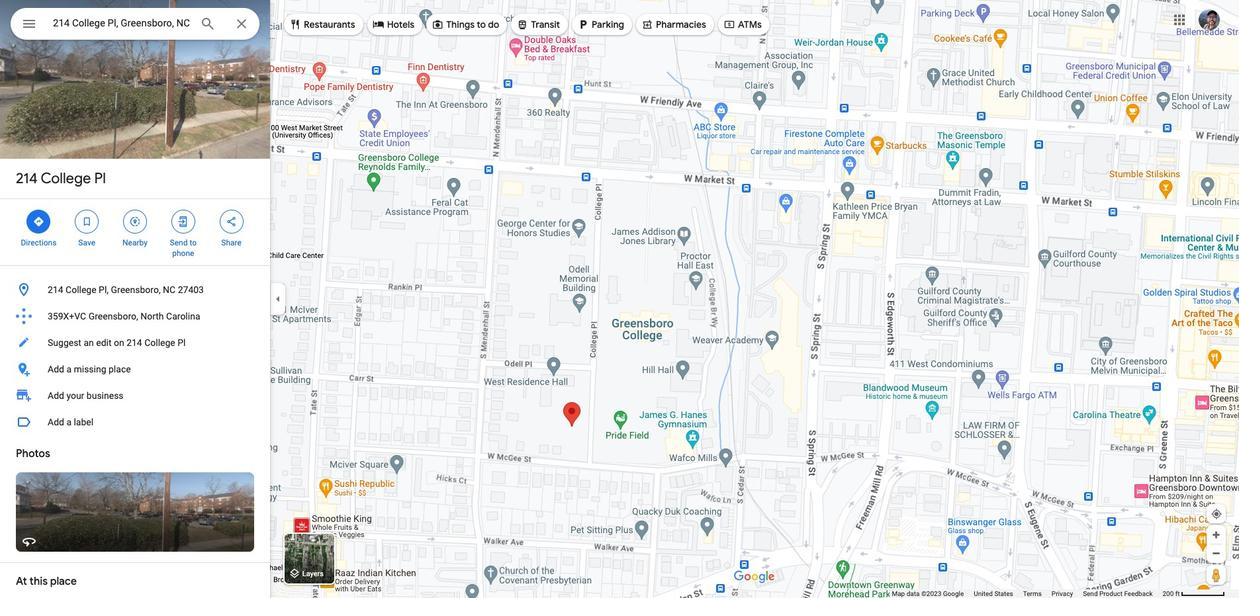 Task type: vqa. For each thing, say whether or not it's contained in the screenshot.
Pl inside the button
yes



Task type: locate. For each thing, give the bounding box(es) containing it.
college left pl,
[[66, 285, 96, 295]]

business
[[87, 391, 124, 401]]

a left missing
[[66, 364, 72, 375]]

1 vertical spatial college
[[66, 285, 96, 295]]

send up "phone"
[[170, 238, 188, 248]]

college
[[41, 169, 91, 188], [66, 285, 96, 295], [144, 338, 175, 348]]

214 college pl, greensboro, nc 27403 button
[[0, 277, 270, 303]]

0 vertical spatial place
[[109, 364, 131, 375]]

show street view coverage image
[[1207, 565, 1226, 585]]

add a label button
[[0, 409, 270, 436]]

1 vertical spatial place
[[50, 575, 77, 589]]

to up "phone"
[[190, 238, 197, 248]]

college up 
[[41, 169, 91, 188]]

0 vertical spatial to
[[477, 19, 486, 30]]

greensboro, up 359x+vc greensboro, north carolina button
[[111, 285, 161, 295]]

0 vertical spatial greensboro,
[[111, 285, 161, 295]]

united states button
[[974, 590, 1013, 598]]

collapse side panel image
[[271, 292, 285, 307]]

ft
[[1176, 591, 1180, 598]]

add down the suggest on the left bottom of the page
[[48, 364, 64, 375]]

footer
[[892, 590, 1163, 598]]

share
[[221, 238, 242, 248]]


[[432, 17, 444, 32]]

1 horizontal spatial send
[[1083, 591, 1098, 598]]

2 horizontal spatial 214
[[127, 338, 142, 348]]

add inside 'link'
[[48, 391, 64, 401]]

send for send to phone
[[170, 238, 188, 248]]

0 vertical spatial a
[[66, 364, 72, 375]]

send inside button
[[1083, 591, 1098, 598]]

a for missing
[[66, 364, 72, 375]]


[[33, 215, 45, 229]]

nearby
[[123, 238, 148, 248]]

product
[[1100, 591, 1123, 598]]

1 vertical spatial a
[[66, 417, 72, 428]]

send product feedback button
[[1083, 590, 1153, 598]]

add left label
[[48, 417, 64, 428]]

0 horizontal spatial place
[[50, 575, 77, 589]]

google
[[943, 591, 964, 598]]

1 horizontal spatial to
[[477, 19, 486, 30]]

place down on
[[109, 364, 131, 375]]

1 horizontal spatial 214
[[48, 285, 63, 295]]


[[225, 215, 237, 229]]

send inside send to phone
[[170, 238, 188, 248]]


[[177, 215, 189, 229]]

an
[[84, 338, 94, 348]]

0 horizontal spatial 214
[[16, 169, 38, 188]]


[[577, 17, 589, 32]]

 button
[[11, 8, 48, 42]]

0 horizontal spatial pl
[[94, 169, 106, 188]]

214 college pl, greensboro, nc 27403
[[48, 285, 204, 295]]

parking
[[592, 19, 624, 30]]

1 a from the top
[[66, 364, 72, 375]]

to
[[477, 19, 486, 30], [190, 238, 197, 248]]

zoom in image
[[1212, 530, 1221, 540]]

place
[[109, 364, 131, 375], [50, 575, 77, 589]]

2 vertical spatial 214
[[127, 338, 142, 348]]

2 vertical spatial college
[[144, 338, 175, 348]]

phone
[[172, 249, 194, 258]]

214 up 
[[16, 169, 38, 188]]

 hotels
[[373, 17, 415, 32]]


[[724, 17, 735, 32]]

google maps element
[[0, 0, 1239, 598]]

north
[[141, 311, 164, 322]]

greensboro,
[[111, 285, 161, 295], [89, 311, 138, 322]]

None field
[[53, 15, 189, 31]]

214 inside "button"
[[48, 285, 63, 295]]

©2023
[[922, 591, 942, 598]]

0 horizontal spatial send
[[170, 238, 188, 248]]

privacy
[[1052, 591, 1073, 598]]

carolina
[[166, 311, 200, 322]]

data
[[907, 591, 920, 598]]

footer containing map data ©2023 google
[[892, 590, 1163, 598]]

214 for 214 college pl
[[16, 169, 38, 188]]

college for pl,
[[66, 285, 96, 295]]

send product feedback
[[1083, 591, 1153, 598]]

1 horizontal spatial pl
[[178, 338, 186, 348]]

214
[[16, 169, 38, 188], [48, 285, 63, 295], [127, 338, 142, 348]]

add
[[48, 364, 64, 375], [48, 391, 64, 401], [48, 417, 64, 428]]


[[517, 17, 529, 32]]

pl up actions for 214 college pl region
[[94, 169, 106, 188]]

0 vertical spatial send
[[170, 238, 188, 248]]

0 horizontal spatial to
[[190, 238, 197, 248]]

1 vertical spatial add
[[48, 391, 64, 401]]

greensboro, inside button
[[89, 311, 138, 322]]

214 College Pl, Greensboro, NC 27403 field
[[11, 8, 260, 40]]

terms button
[[1023, 590, 1042, 598]]

terms
[[1023, 591, 1042, 598]]

show your location image
[[1211, 508, 1223, 520]]

save
[[78, 238, 95, 248]]

0 vertical spatial 214
[[16, 169, 38, 188]]

0 vertical spatial add
[[48, 364, 64, 375]]

add left the "your"
[[48, 391, 64, 401]]

directions
[[21, 238, 56, 248]]

a for label
[[66, 417, 72, 428]]

1 vertical spatial send
[[1083, 591, 1098, 598]]

none field inside "214 college pl, greensboro, nc 27403" field
[[53, 15, 189, 31]]

pl
[[94, 169, 106, 188], [178, 338, 186, 348]]

a left label
[[66, 417, 72, 428]]

214 right on
[[127, 338, 142, 348]]

1 horizontal spatial place
[[109, 364, 131, 375]]

0 vertical spatial pl
[[94, 169, 106, 188]]

 atms
[[724, 17, 762, 32]]

edit
[[96, 338, 112, 348]]

 restaurants
[[289, 17, 355, 32]]

at
[[16, 575, 27, 589]]

suggest an edit on 214 college pl button
[[0, 330, 270, 356]]

footer inside google maps element
[[892, 590, 1163, 598]]

college inside "button"
[[66, 285, 96, 295]]

 transit
[[517, 17, 560, 32]]

send left product
[[1083, 591, 1098, 598]]

to left do
[[477, 19, 486, 30]]

0 vertical spatial college
[[41, 169, 91, 188]]


[[289, 17, 301, 32]]

214 up 359x+vc
[[48, 285, 63, 295]]

1 vertical spatial greensboro,
[[89, 311, 138, 322]]

greensboro, up suggest an edit on 214 college pl
[[89, 311, 138, 322]]

missing
[[74, 364, 106, 375]]

place right the this
[[50, 575, 77, 589]]

send
[[170, 238, 188, 248], [1083, 591, 1098, 598]]

a
[[66, 364, 72, 375], [66, 417, 72, 428]]

200 ft
[[1163, 591, 1180, 598]]

3 add from the top
[[48, 417, 64, 428]]

college down north
[[144, 338, 175, 348]]

1 vertical spatial pl
[[178, 338, 186, 348]]

add a missing place button
[[0, 356, 270, 383]]

united
[[974, 591, 993, 598]]

1 add from the top
[[48, 364, 64, 375]]

nc
[[163, 285, 176, 295]]

1 vertical spatial to
[[190, 238, 197, 248]]

pharmacies
[[656, 19, 706, 30]]

1 vertical spatial 214
[[48, 285, 63, 295]]

add for add a label
[[48, 417, 64, 428]]

pl down carolina
[[178, 338, 186, 348]]

2 vertical spatial add
[[48, 417, 64, 428]]

2 a from the top
[[66, 417, 72, 428]]

200
[[1163, 591, 1174, 598]]

2 add from the top
[[48, 391, 64, 401]]



Task type: describe. For each thing, give the bounding box(es) containing it.
add your business
[[48, 391, 124, 401]]


[[642, 17, 653, 32]]

your
[[66, 391, 84, 401]]

restaurants
[[304, 19, 355, 30]]

359x+vc
[[48, 311, 86, 322]]

214 college pl main content
[[0, 0, 270, 598]]

greensboro, inside "button"
[[111, 285, 161, 295]]

transit
[[531, 19, 560, 30]]

at this place
[[16, 575, 77, 589]]

do
[[488, 19, 499, 30]]

add a label
[[48, 417, 93, 428]]

college for pl
[[41, 169, 91, 188]]

feedback
[[1124, 591, 1153, 598]]

zoom out image
[[1212, 549, 1221, 559]]

photos
[[16, 448, 50, 461]]

place inside button
[[109, 364, 131, 375]]

214 college pl
[[16, 169, 106, 188]]


[[373, 17, 384, 32]]

214 for 214 college pl, greensboro, nc 27403
[[48, 285, 63, 295]]

214 inside button
[[127, 338, 142, 348]]

359x+vc greensboro, north carolina button
[[0, 303, 270, 330]]

 search field
[[11, 8, 260, 42]]

 pharmacies
[[642, 17, 706, 32]]

add a missing place
[[48, 364, 131, 375]]

layers
[[302, 570, 324, 579]]

add your business link
[[0, 383, 270, 409]]

27403
[[178, 285, 204, 295]]

send to phone
[[170, 238, 197, 258]]


[[21, 15, 37, 33]]

actions for 214 college pl region
[[0, 199, 270, 265]]

on
[[114, 338, 124, 348]]

hotels
[[387, 19, 415, 30]]

pl inside button
[[178, 338, 186, 348]]

college inside button
[[144, 338, 175, 348]]

atms
[[738, 19, 762, 30]]

this
[[30, 575, 48, 589]]

label
[[74, 417, 93, 428]]

to inside  things to do
[[477, 19, 486, 30]]

add for add a missing place
[[48, 364, 64, 375]]

 parking
[[577, 17, 624, 32]]

pl,
[[99, 285, 109, 295]]

google account: cj baylor  
(christian.baylor@adept.ai) image
[[1199, 9, 1220, 30]]

359x+vc greensboro, north carolina
[[48, 311, 200, 322]]

united states
[[974, 591, 1013, 598]]

things
[[446, 19, 475, 30]]

map data ©2023 google
[[892, 591, 964, 598]]

to inside send to phone
[[190, 238, 197, 248]]


[[129, 215, 141, 229]]

 things to do
[[432, 17, 499, 32]]

states
[[995, 591, 1013, 598]]


[[81, 215, 93, 229]]

map
[[892, 591, 905, 598]]

send for send product feedback
[[1083, 591, 1098, 598]]

privacy button
[[1052, 590, 1073, 598]]

suggest an edit on 214 college pl
[[48, 338, 186, 348]]

add for add your business
[[48, 391, 64, 401]]

200 ft button
[[1163, 591, 1225, 598]]

suggest
[[48, 338, 81, 348]]



